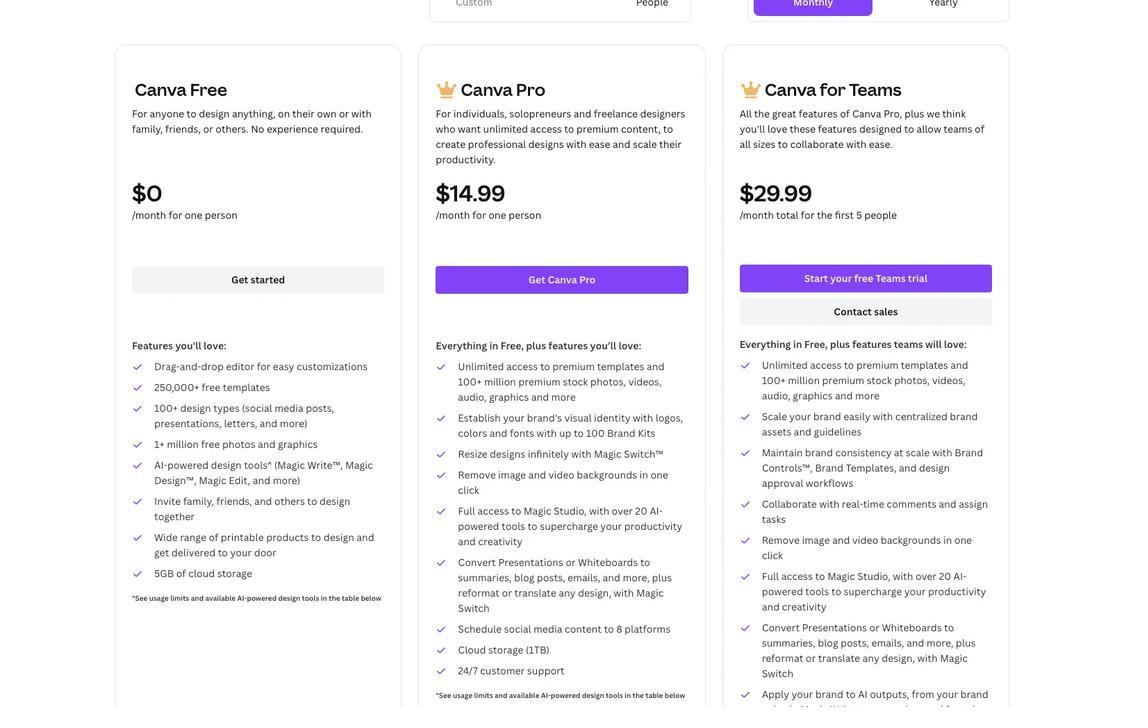 Task type: vqa. For each thing, say whether or not it's contained in the screenshot.
the top the in
no



Task type: locate. For each thing, give the bounding box(es) containing it.
1 horizontal spatial designs
[[529, 138, 564, 151]]

/month down $0 at left top
[[132, 209, 166, 222]]

0 vertical spatial design,
[[578, 587, 612, 600]]

100+ up scale
[[762, 374, 786, 387]]

0 vertical spatial convert
[[458, 556, 496, 569]]

2 person from the left
[[509, 209, 542, 222]]

translate
[[515, 587, 557, 600], [819, 652, 861, 665]]

1 for from the left
[[132, 107, 147, 120]]

brand right the centralized
[[950, 410, 978, 423]]

1 vertical spatial colors
[[894, 703, 924, 708]]

more, up from
[[927, 637, 954, 650]]

1 horizontal spatial remove
[[762, 534, 800, 547]]

/month inside $29.99 /month total for the first 5 people
[[740, 209, 774, 222]]

audio, up scale
[[762, 389, 791, 402]]

media
[[275, 402, 304, 415], [534, 623, 563, 636]]

free
[[190, 78, 227, 101]]

posts, up "ai"
[[841, 637, 870, 650]]

outputs,
[[870, 688, 910, 701]]

types
[[214, 402, 240, 415]]

1 vertical spatial more,
[[927, 637, 954, 650]]

emails, up 'outputs,' on the bottom right of page
[[872, 637, 905, 650]]

1 horizontal spatial more,
[[927, 637, 954, 650]]

emails, up content on the right bottom of the page
[[568, 571, 601, 585]]

get started button
[[132, 266, 385, 294]]

and inside collaborate with real-time comments and assign tasks
[[939, 498, 957, 511]]

full down resize
[[458, 505, 475, 518]]

2 /month from the left
[[436, 209, 470, 222]]

1 horizontal spatial stock
[[867, 374, 892, 387]]

kits
[[638, 427, 656, 440]]

photos, for teams
[[895, 374, 930, 387]]

photos, up the centralized
[[895, 374, 930, 387]]

switch™
[[624, 448, 664, 461]]

3 /month from the left
[[740, 209, 774, 222]]

1 vertical spatial usage
[[453, 691, 473, 701]]

available down 24/7 customer support
[[509, 691, 540, 701]]

you'll up and-
[[175, 339, 201, 352]]

more) up (magic
[[280, 417, 308, 430]]

brand down guidelines
[[806, 446, 833, 459]]

teams left trial
[[876, 272, 906, 285]]

full access to magic studio, with over 20 ai- powered tools to supercharge your productivity and creativity
[[458, 505, 683, 548], [762, 570, 987, 614]]

0 vertical spatial colors
[[458, 427, 487, 440]]

fonts inside establish your brand's visual identity with logos, colors and fonts with up to 100 brand kits
[[510, 427, 535, 440]]

0 vertical spatial remove
[[458, 469, 496, 482]]

/month inside "$14.99 /month for one person"
[[436, 209, 470, 222]]

scale inside maintain brand consistency at scale with brand controls™, brand templates, and design approval workflows
[[906, 446, 930, 459]]

free left photos
[[201, 438, 220, 451]]

and inside scale your brand easily with centralized brand assets and guidelines
[[794, 425, 812, 439]]

plus inside "all the great features of canva pro, plus we think you'll love these features designed to allow teams of all sizes to collaborate with ease."
[[905, 107, 925, 120]]

and inside establish your brand's visual identity with logos, colors and fonts with up to 100 brand kits
[[490, 427, 508, 440]]

access down solopreneurs
[[531, 122, 562, 136]]

establish
[[458, 412, 501, 425]]

0 horizontal spatial remove
[[458, 469, 496, 482]]

photos, up identity
[[591, 375, 626, 389]]

graphics up establish
[[489, 391, 529, 404]]

love: right you'll
[[619, 339, 642, 352]]

unlimited up scale
[[762, 359, 808, 372]]

0 horizontal spatial ^see usage limits and available ai-powered design tools in the table below
[[132, 594, 381, 603]]

0 vertical spatial backgrounds
[[577, 469, 638, 482]]

2 horizontal spatial posts,
[[841, 637, 870, 650]]

access inside for individuals, solopreneurs and freelance designers who want unlimited access to premium content, to create professional designs with ease and scale their productivity.
[[531, 122, 562, 136]]

unlimited access to premium templates and 100+ million premium stock photos, videos, audio, graphics and more up easily
[[762, 359, 969, 402]]

for left anyone
[[132, 107, 147, 120]]

1 horizontal spatial below
[[665, 691, 685, 701]]

0 vertical spatial available
[[205, 594, 236, 603]]

design down content on the right bottom of the page
[[582, 691, 605, 701]]

graphics for brand
[[793, 389, 833, 402]]

person for $0
[[205, 209, 238, 222]]

of
[[841, 107, 850, 120], [975, 122, 985, 136], [209, 531, 219, 544], [176, 567, 186, 580]]

all
[[740, 138, 751, 151]]

your inside scale your brand easily with centralized brand assets and guidelines
[[790, 410, 811, 423]]

2 vertical spatial posts,
[[841, 637, 870, 650]]

comments
[[887, 498, 937, 511]]

with inside collaborate with real-time comments and assign tasks
[[820, 498, 840, 511]]

switch up apply on the bottom of the page
[[762, 667, 794, 681]]

over
[[612, 505, 633, 518], [916, 570, 937, 583]]

for
[[132, 107, 147, 120], [436, 107, 451, 120]]

table for ​​wide range of printable products to design and get delivered to your door
[[342, 594, 359, 603]]

1 vertical spatial reformat
[[762, 652, 804, 665]]

consistency
[[836, 446, 892, 459]]

teams inside "all the great features of canva pro, plus we think you'll love these features designed to allow teams of all sizes to collaborate with ease."
[[944, 122, 973, 136]]

and inside '100+ design types (social media posts, presentations, letters, and more)'
[[260, 417, 278, 430]]

0 vertical spatial switch
[[458, 602, 490, 615]]

/month for $29.99
[[740, 209, 774, 222]]

2 horizontal spatial brand
[[955, 446, 984, 459]]

teams up pro,
[[850, 78, 902, 101]]

contact sales
[[834, 305, 898, 318]]

teams left the will
[[895, 338, 924, 351]]

write™,
[[308, 459, 343, 472]]

translate up social
[[515, 587, 557, 600]]

access down resize
[[478, 505, 509, 518]]

get for get canva pro
[[529, 273, 546, 286]]

blog up write
[[818, 637, 839, 650]]

designs down solopreneurs
[[529, 138, 564, 151]]

templates down you'll
[[597, 360, 645, 373]]

2 horizontal spatial templates
[[901, 359, 949, 372]]

audio, for scale
[[762, 389, 791, 402]]

one inside "$0 /month for one person"
[[185, 209, 202, 222]]

their inside canva free for anyone to design anything, on their own or with family, friends, or others. no experience required.
[[292, 107, 315, 120]]

usage for 5gb
[[149, 594, 169, 603]]

5gb
[[154, 567, 174, 580]]

fonts
[[510, 427, 535, 440], [946, 703, 971, 708]]

option group
[[748, 0, 1010, 22]]

​​wide range of printable products to design and get delivered to your door
[[154, 531, 374, 560]]

colors down from
[[894, 703, 924, 708]]

1 horizontal spatial photos,
[[895, 374, 930, 387]]

$0
[[132, 178, 163, 208]]

your inside establish your brand's visual identity with logos, colors and fonts with up to 100 brand kits
[[503, 412, 525, 425]]

^see usage limits and available ai-powered design tools in the table below down support
[[436, 691, 685, 701]]

to inside canva free for anyone to design anything, on their own or with family, friends, or others. no experience required.
[[187, 107, 197, 120]]

editor
[[226, 360, 255, 373]]

their up experience
[[292, 107, 315, 120]]

features up these
[[799, 107, 838, 120]]

one
[[185, 209, 202, 222], [489, 209, 506, 222], [651, 469, 669, 482], [955, 534, 973, 547]]

more up visual
[[552, 391, 576, 404]]

1 vertical spatial storage
[[489, 644, 524, 657]]

one inside "$14.99 /month for one person"
[[489, 209, 506, 222]]

photos, for you'll
[[591, 375, 626, 389]]

0 horizontal spatial scale
[[633, 138, 657, 151]]

0 vertical spatial convert presentations or whiteboards to summaries, blog posts, emails, and more, plus reformat or translate any design, with magic switch
[[458, 556, 672, 615]]

premium inside for individuals, solopreneurs and freelance designers who want unlimited access to premium content, to create professional designs with ease and scale their productivity.
[[577, 122, 619, 136]]

whiteboards up from
[[882, 621, 942, 635]]

(magic
[[274, 459, 305, 472]]

0 horizontal spatial presentations
[[499, 556, 564, 569]]

unlimited access to premium templates and 100+ million premium stock photos, videos, audio, graphics and more for easily
[[762, 359, 969, 402]]

100
[[586, 427, 605, 440]]

storage right cloud
[[217, 567, 252, 580]]

family, up 'together'
[[183, 495, 214, 508]]

image down resize designs infinitely with magic switch™ at bottom
[[498, 469, 526, 482]]

click down tasks
[[762, 549, 783, 562]]

colors inside establish your brand's visual identity with logos, colors and fonts with up to 100 brand kits
[[458, 427, 487, 440]]

posts, up schedule social media content to 8 platforms
[[537, 571, 566, 585]]

canva for canva pro
[[461, 78, 513, 101]]

1 vertical spatial 20
[[940, 570, 952, 583]]

colors inside apply your brand to ai outputs, from your brand voice in magic write to your colors and fonts i
[[894, 703, 924, 708]]

full down tasks
[[762, 570, 779, 583]]

designs inside for individuals, solopreneurs and freelance designers who want unlimited access to premium content, to create professional designs with ease and scale their productivity.
[[529, 138, 564, 151]]

0 horizontal spatial friends,
[[165, 122, 201, 136]]

scale right at
[[906, 446, 930, 459]]

reformat up apply on the bottom of the page
[[762, 652, 804, 665]]

establish your brand's visual identity with logos, colors and fonts with up to 100 brand kits
[[458, 412, 683, 440]]

stock up easily
[[867, 374, 892, 387]]

canva inside canva free for anyone to design anything, on their own or with family, friends, or others. no experience required.
[[135, 78, 187, 101]]

1 vertical spatial below
[[665, 691, 685, 701]]

experience
[[267, 122, 318, 136]]

design up presentations,
[[180, 402, 211, 415]]

0 horizontal spatial image
[[498, 469, 526, 482]]

for up "who"
[[436, 107, 451, 120]]

1 horizontal spatial everything
[[740, 338, 791, 351]]

more) down (magic
[[273, 474, 301, 487]]

1 horizontal spatial more
[[856, 389, 880, 402]]

remove
[[458, 469, 496, 482], [762, 534, 800, 547]]

1 horizontal spatial full
[[762, 570, 779, 583]]

storage
[[217, 567, 252, 580], [489, 644, 524, 657]]

0 horizontal spatial everything
[[436, 339, 487, 352]]

templates down the will
[[901, 359, 949, 372]]

0 horizontal spatial their
[[292, 107, 315, 120]]

1 horizontal spatial whiteboards
[[882, 621, 942, 635]]

/month down $14.99
[[436, 209, 470, 222]]

2 horizontal spatial /month
[[740, 209, 774, 222]]

up
[[560, 427, 572, 440]]

available for (1tb)
[[509, 691, 540, 701]]

0 horizontal spatial stock
[[563, 375, 588, 389]]

0 vertical spatial full access to magic studio, with over 20 ai- powered tools to supercharge your productivity and creativity
[[458, 505, 683, 548]]

1 get from the left
[[231, 273, 248, 286]]

you'll inside "all the great features of canva pro, plus we think you'll love these features designed to allow teams of all sizes to collaborate with ease."
[[740, 122, 766, 136]]

design up comments
[[920, 462, 950, 475]]

logos,
[[656, 412, 683, 425]]

graphics up guidelines
[[793, 389, 833, 402]]

get up 'everything in free, plus features you'll love:' at the top of the page
[[529, 273, 546, 286]]

unlimited access to premium templates and 100+ million premium stock photos, videos, audio, graphics and more
[[762, 359, 969, 402], [458, 360, 665, 404]]

videos,
[[933, 374, 966, 387], [629, 375, 662, 389]]

0 vertical spatial designs
[[529, 138, 564, 151]]

plus
[[905, 107, 925, 120], [830, 338, 851, 351], [526, 339, 547, 352], [652, 571, 672, 585], [956, 637, 976, 650]]

friends, inside the invite family, friends, and others to design together
[[217, 495, 252, 508]]

scale inside for individuals, solopreneurs and freelance designers who want unlimited access to premium content, to create professional designs with ease and scale their productivity.
[[633, 138, 657, 151]]

with
[[352, 107, 372, 120], [567, 138, 587, 151], [847, 138, 867, 151], [873, 410, 894, 423], [633, 412, 654, 425], [537, 427, 557, 440], [933, 446, 953, 459], [572, 448, 592, 461], [820, 498, 840, 511], [589, 505, 610, 518], [893, 570, 914, 583], [614, 587, 634, 600], [918, 652, 938, 665]]

​​wide
[[154, 531, 178, 544]]

0 horizontal spatial convert
[[458, 556, 496, 569]]

2 horizontal spatial 100+
[[762, 374, 786, 387]]

/month inside "$0 /month for one person"
[[132, 209, 166, 222]]

1 horizontal spatial 100+
[[458, 375, 482, 389]]

person inside "$0 /month for one person"
[[205, 209, 238, 222]]

collaborate
[[762, 498, 817, 511]]

their inside for individuals, solopreneurs and freelance designers who want unlimited access to premium content, to create professional designs with ease and scale their productivity.
[[660, 138, 682, 151]]

unlimited
[[762, 359, 808, 372], [458, 360, 504, 373]]

canva for canva for teams
[[765, 78, 817, 101]]

any up schedule social media content to 8 platforms
[[559, 587, 576, 600]]

0 horizontal spatial summaries,
[[458, 571, 512, 585]]

and-
[[180, 360, 201, 373]]

of right allow
[[975, 122, 985, 136]]

below
[[361, 594, 381, 603], [665, 691, 685, 701]]

magic
[[594, 448, 622, 461], [345, 459, 373, 472], [199, 474, 227, 487], [524, 505, 552, 518], [828, 570, 856, 583], [637, 587, 664, 600], [941, 652, 968, 665], [801, 703, 828, 708]]

$14.99 /month for one person
[[436, 178, 542, 222]]

get for get started
[[231, 273, 248, 286]]

0 vertical spatial more)
[[280, 417, 308, 430]]

family,
[[132, 122, 163, 136], [183, 495, 214, 508]]

free inside button
[[855, 272, 874, 285]]

0 horizontal spatial get
[[231, 273, 248, 286]]

person inside "$14.99 /month for one person"
[[509, 209, 542, 222]]

million down presentations,
[[167, 438, 199, 451]]

video down resize designs infinitely with magic switch™ at bottom
[[549, 469, 575, 482]]

free for photos
[[201, 438, 220, 451]]

storage up customer
[[489, 644, 524, 657]]

brand inside establish your brand's visual identity with logos, colors and fonts with up to 100 brand kits
[[608, 427, 636, 440]]

designed
[[860, 122, 902, 136]]

want
[[458, 122, 481, 136]]

family, inside the invite family, friends, and others to design together
[[183, 495, 214, 508]]

on
[[278, 107, 290, 120]]

videos, down the will
[[933, 374, 966, 387]]

0 horizontal spatial emails,
[[568, 571, 601, 585]]

1 horizontal spatial usage
[[453, 691, 473, 701]]

studio, down collaborate with real-time comments and assign tasks
[[858, 570, 891, 583]]

posts,
[[306, 402, 334, 415], [537, 571, 566, 585], [841, 637, 870, 650]]

any up "ai"
[[863, 652, 880, 665]]

0 horizontal spatial below
[[361, 594, 381, 603]]

designs right resize
[[490, 448, 526, 461]]

stock for easily
[[867, 374, 892, 387]]

100+ up establish
[[458, 375, 482, 389]]

unlimited up establish
[[458, 360, 504, 373]]

start
[[805, 272, 828, 285]]

more,
[[623, 571, 650, 585], [927, 637, 954, 650]]

apply your brand to ai outputs, from your brand voice in magic write to your colors and fonts i
[[762, 688, 989, 708]]

0 horizontal spatial media
[[275, 402, 304, 415]]

unlimited for establish
[[458, 360, 504, 373]]

workflows
[[806, 477, 854, 490]]

for inside $29.99 /month total for the first 5 people
[[801, 209, 815, 222]]

0 vertical spatial remove image and video backgrounds in one click
[[458, 469, 669, 497]]

1 vertical spatial creativity
[[782, 601, 827, 614]]

1 vertical spatial full access to magic studio, with over 20 ai- powered tools to supercharge your productivity and creativity
[[762, 570, 987, 614]]

friends, down edit,
[[217, 495, 252, 508]]

^see for 5gb of cloud storage
[[132, 594, 148, 603]]

1 horizontal spatial studio,
[[858, 570, 891, 583]]

remove image and video backgrounds in one click down collaborate with real-time comments and assign tasks
[[762, 534, 973, 562]]

/month for $0
[[132, 209, 166, 222]]

design up edit,
[[211, 459, 242, 472]]

designs
[[529, 138, 564, 151], [490, 448, 526, 461]]

who
[[436, 122, 456, 136]]

features
[[799, 107, 838, 120], [819, 122, 857, 136], [853, 338, 892, 351], [549, 339, 588, 352]]

1 horizontal spatial ^see usage limits and available ai-powered design tools in the table below
[[436, 691, 685, 701]]

convert presentations or whiteboards to summaries, blog posts, emails, and more, plus reformat or translate any design, with magic switch up schedule social media content to 8 platforms
[[458, 556, 672, 615]]

canva inside "all the great features of canva pro, plus we think you'll love these features designed to allow teams of all sizes to collaborate with ease."
[[853, 107, 882, 120]]

0 vertical spatial teams
[[944, 122, 973, 136]]

2 horizontal spatial million
[[788, 374, 820, 387]]

^see for cloud storage (1tb)
[[436, 691, 452, 701]]

templates for will
[[901, 359, 949, 372]]

their down "designers"
[[660, 138, 682, 151]]

graphics up (magic
[[278, 438, 318, 451]]

0 horizontal spatial brand
[[608, 427, 636, 440]]

design inside '100+ design types (social media posts, presentations, letters, and more)'
[[180, 402, 211, 415]]

brand
[[814, 410, 842, 423], [950, 410, 978, 423], [806, 446, 833, 459], [816, 688, 844, 701], [961, 688, 989, 701]]

free down drop
[[202, 381, 221, 394]]

design inside maintain brand consistency at scale with brand controls™, brand templates, and design approval workflows
[[920, 462, 950, 475]]

more for easily
[[856, 389, 880, 402]]

colors down establish
[[458, 427, 487, 440]]

with inside canva free for anyone to design anything, on their own or with family, friends, or others. no experience required.
[[352, 107, 372, 120]]

presentations
[[499, 556, 564, 569], [803, 621, 868, 635]]

backgrounds down comments
[[881, 534, 942, 547]]

usage down 24/7
[[453, 691, 473, 701]]

with inside for individuals, solopreneurs and freelance designers who want unlimited access to premium content, to create professional designs with ease and scale their productivity.
[[567, 138, 587, 151]]

1 vertical spatial presentations
[[803, 621, 868, 635]]

1 /month from the left
[[132, 209, 166, 222]]

everything for everything in free, plus features teams will love:
[[740, 338, 791, 351]]

0 horizontal spatial click
[[458, 484, 479, 497]]

tools
[[502, 520, 526, 533], [806, 585, 830, 599], [302, 594, 319, 603], [606, 691, 623, 701]]

reformat up schedule
[[458, 587, 500, 600]]

1 horizontal spatial any
[[863, 652, 880, 665]]

0 vertical spatial translate
[[515, 587, 557, 600]]

100+ inside '100+ design types (social media posts, presentations, letters, and more)'
[[154, 402, 178, 415]]

1 vertical spatial translate
[[819, 652, 861, 665]]

1 horizontal spatial pro
[[580, 273, 596, 286]]

for inside "$14.99 /month for one person"
[[473, 209, 486, 222]]

0 vertical spatial posts,
[[306, 402, 334, 415]]

unlimited access to premium templates and 100+ million premium stock photos, videos, audio, graphics and more up brand's
[[458, 360, 665, 404]]

0 horizontal spatial any
[[559, 587, 576, 600]]

together
[[154, 510, 195, 523]]

20
[[636, 505, 648, 518], [940, 570, 952, 583]]

million for establish
[[484, 375, 516, 389]]

^see usage limits and available ai-powered design tools in the table below for cloud storage (1tb)
[[436, 691, 685, 701]]

studio, down resize designs infinitely with magic switch™ at bottom
[[554, 505, 587, 518]]

for inside "$0 /month for one person"
[[169, 209, 182, 222]]

get
[[231, 273, 248, 286], [529, 273, 546, 286]]

video down collaborate with real-time comments and assign tasks
[[853, 534, 879, 547]]

posts, down customizations
[[306, 402, 334, 415]]

1 person from the left
[[205, 209, 238, 222]]

design inside the invite family, friends, and others to design together
[[320, 495, 351, 508]]

0 horizontal spatial 100+
[[154, 402, 178, 415]]

real-
[[842, 498, 864, 511]]

1 horizontal spatial 20
[[940, 570, 952, 583]]

magic inside apply your brand to ai outputs, from your brand voice in magic write to your colors and fonts i
[[801, 703, 828, 708]]

friends, down anyone
[[165, 122, 201, 136]]

canva free for anyone to design anything, on their own or with family, friends, or others. no experience required.
[[132, 78, 372, 136]]

0 vertical spatial reformat
[[458, 587, 500, 600]]

0 vertical spatial supercharge
[[540, 520, 598, 533]]

available
[[205, 594, 236, 603], [509, 691, 540, 701]]

100+ for scale your brand easily with centralized brand assets and guidelines
[[762, 374, 786, 387]]

1 vertical spatial whiteboards
[[882, 621, 942, 635]]

0 horizontal spatial ^see
[[132, 594, 148, 603]]

time
[[864, 498, 885, 511]]

resize designs infinitely with magic switch™
[[458, 448, 664, 461]]

brand up assign
[[955, 446, 984, 459]]

with inside "all the great features of canva pro, plus we think you'll love these features designed to allow teams of all sizes to collaborate with ease."
[[847, 138, 867, 151]]

summaries,
[[458, 571, 512, 585], [762, 637, 816, 650]]

backgrounds down switch™
[[577, 469, 638, 482]]

2 for from the left
[[436, 107, 451, 120]]

2 get from the left
[[529, 273, 546, 286]]

available for cloud
[[205, 594, 236, 603]]

0 vertical spatial full
[[458, 505, 475, 518]]

0 horizontal spatial backgrounds
[[577, 469, 638, 482]]

stock up visual
[[563, 375, 588, 389]]

1 horizontal spatial friends,
[[217, 495, 252, 508]]

pro inside button
[[580, 273, 596, 286]]

and inside the invite family, friends, and others to design together
[[254, 495, 272, 508]]

1 horizontal spatial scale
[[906, 446, 930, 459]]

1 vertical spatial family,
[[183, 495, 214, 508]]

$29.99
[[740, 178, 813, 208]]

at
[[894, 446, 904, 459]]

0 horizontal spatial person
[[205, 209, 238, 222]]

1 horizontal spatial colors
[[894, 703, 924, 708]]

convert up schedule
[[458, 556, 496, 569]]

switch up schedule
[[458, 602, 490, 615]]

0 vertical spatial scale
[[633, 138, 657, 151]]

1 horizontal spatial unlimited access to premium templates and 100+ million premium stock photos, videos, audio, graphics and more
[[762, 359, 969, 402]]

more)
[[280, 417, 308, 430], [273, 474, 301, 487]]

design inside ​​wide range of printable products to design and get delivered to your door
[[324, 531, 354, 544]]

1 horizontal spatial teams
[[944, 122, 973, 136]]

no
[[251, 122, 265, 136]]

limits down 5gb
[[170, 594, 189, 603]]

features you'll love:
[[132, 339, 227, 352]]

teams down think
[[944, 122, 973, 136]]

0 horizontal spatial reformat
[[458, 587, 500, 600]]

$29.99 /month total for the first 5 people
[[740, 178, 897, 222]]

canva inside get canva pro button
[[548, 273, 577, 286]]

more) inside '100+ design types (social media posts, presentations, letters, and more)'
[[280, 417, 308, 430]]

0 horizontal spatial usage
[[149, 594, 169, 603]]

professional
[[468, 138, 526, 151]]

1 vertical spatial design,
[[882, 652, 916, 665]]

image down collaborate
[[802, 534, 830, 547]]

free for teams
[[855, 272, 874, 285]]

cloud storage (1tb)
[[458, 644, 550, 657]]



Task type: describe. For each thing, give the bounding box(es) containing it.
1 horizontal spatial convert
[[762, 621, 800, 635]]

design inside ai-powered design tools^ (magic write™, magic design™, magic edit, and more)
[[211, 459, 242, 472]]

audio, for establish
[[458, 391, 487, 404]]

1 vertical spatial convert presentations or whiteboards to summaries, blog posts, emails, and more, plus reformat or translate any design, with magic switch
[[762, 621, 976, 681]]

limits for storage
[[474, 691, 493, 701]]

0 horizontal spatial you'll
[[175, 339, 201, 352]]

1 vertical spatial any
[[863, 652, 880, 665]]

250,000+ free templates
[[154, 381, 270, 394]]

1 vertical spatial productivity
[[929, 585, 987, 599]]

sizes
[[754, 138, 776, 151]]

scale your brand easily with centralized brand assets and guidelines
[[762, 410, 978, 439]]

100+ for establish your brand's visual identity with logos, colors and fonts with up to 100 brand kits
[[458, 375, 482, 389]]

more for visual
[[552, 391, 576, 404]]

your inside start your free teams trial button
[[831, 272, 852, 285]]

free, for brand
[[805, 338, 828, 351]]

assets
[[762, 425, 792, 439]]

great
[[773, 107, 797, 120]]

support
[[527, 665, 565, 678]]

designers
[[641, 107, 686, 120]]

1 horizontal spatial backgrounds
[[881, 534, 942, 547]]

8
[[617, 623, 623, 636]]

delivered
[[172, 546, 216, 560]]

1 vertical spatial supercharge
[[844, 585, 902, 599]]

centralized
[[896, 410, 948, 423]]

below for schedule social media content to 8 platforms
[[665, 691, 685, 701]]

stock for visual
[[563, 375, 588, 389]]

0 horizontal spatial graphics
[[278, 438, 318, 451]]

0 horizontal spatial supercharge
[[540, 520, 598, 533]]

get canva pro
[[529, 273, 596, 286]]

media inside '100+ design types (social media posts, presentations, letters, and more)'
[[275, 402, 304, 415]]

0 vertical spatial summaries,
[[458, 571, 512, 585]]

anyone
[[150, 107, 184, 120]]

0 vertical spatial pro
[[516, 78, 546, 101]]

0 vertical spatial storage
[[217, 567, 252, 580]]

first
[[835, 209, 854, 222]]

0 vertical spatial studio,
[[554, 505, 587, 518]]

0 horizontal spatial love:
[[204, 339, 227, 352]]

0 vertical spatial productivity
[[625, 520, 683, 533]]

content
[[565, 623, 602, 636]]

/month for $14.99
[[436, 209, 470, 222]]

ease
[[589, 138, 611, 151]]

1 vertical spatial posts,
[[537, 571, 566, 585]]

invite
[[154, 495, 181, 508]]

0 vertical spatial any
[[559, 587, 576, 600]]

tools^
[[244, 459, 272, 472]]

of inside ​​wide range of printable products to design and get delivered to your door
[[209, 531, 219, 544]]

free, for brand's
[[501, 339, 524, 352]]

maintain
[[762, 446, 803, 459]]

all the great features of canva pro, plus we think you'll love these features designed to allow teams of all sizes to collaborate with ease.
[[740, 107, 985, 151]]

How many people? text field
[[456, 0, 622, 10]]

controls™,
[[762, 462, 813, 475]]

limits for of
[[170, 594, 189, 603]]

from
[[912, 688, 935, 701]]

usage for cloud
[[453, 691, 473, 701]]

brand up guidelines
[[814, 410, 842, 423]]

of right 5gb
[[176, 567, 186, 580]]

250,000+
[[154, 381, 199, 394]]

1 vertical spatial remove image and video backgrounds in one click
[[762, 534, 973, 562]]

brand right from
[[961, 688, 989, 701]]

for inside canva free for anyone to design anything, on their own or with family, friends, or others. no experience required.
[[132, 107, 147, 120]]

total
[[777, 209, 799, 222]]

access down 'everything in free, plus features you'll love:' at the top of the page
[[507, 360, 538, 373]]

teams inside button
[[876, 272, 906, 285]]

0 vertical spatial click
[[458, 484, 479, 497]]

24/7 customer support
[[458, 665, 565, 678]]

people
[[865, 209, 897, 222]]

social
[[504, 623, 531, 636]]

1 vertical spatial blog
[[818, 637, 839, 650]]

$0 /month for one person
[[132, 178, 238, 222]]

1 horizontal spatial storage
[[489, 644, 524, 657]]

customizations
[[297, 360, 368, 373]]

the inside $29.99 /month total for the first 5 people
[[817, 209, 833, 222]]

unlimited access to premium templates and 100+ million premium stock photos, videos, audio, graphics and more for visual
[[458, 360, 665, 404]]

person for $14.99
[[509, 209, 542, 222]]

these
[[790, 122, 816, 136]]

0 vertical spatial teams
[[850, 78, 902, 101]]

pro,
[[884, 107, 903, 120]]

visual
[[565, 412, 592, 425]]

0 horizontal spatial templates
[[223, 381, 270, 394]]

features left you'll
[[549, 339, 588, 352]]

design inside canva free for anyone to design anything, on their own or with family, friends, or others. no experience required.
[[199, 107, 230, 120]]

1 horizontal spatial presentations
[[803, 621, 868, 635]]

printable
[[221, 531, 264, 544]]

brand up write
[[816, 688, 844, 701]]

anything,
[[232, 107, 276, 120]]

1 vertical spatial studio,
[[858, 570, 891, 583]]

features down contact sales button
[[853, 338, 892, 351]]

^see usage limits and available ai-powered design tools in the table below for 5gb of cloud storage
[[132, 594, 381, 603]]

videos, for love:
[[629, 375, 662, 389]]

1 vertical spatial teams
[[895, 338, 924, 351]]

identity
[[594, 412, 631, 425]]

your inside ​​wide range of printable products to design and get delivered to your door
[[230, 546, 252, 560]]

drag-
[[154, 360, 180, 373]]

1 vertical spatial free
[[202, 381, 221, 394]]

0 horizontal spatial creativity
[[478, 535, 523, 548]]

ai
[[859, 688, 868, 701]]

easy
[[273, 360, 294, 373]]

all
[[740, 107, 752, 120]]

million for scale
[[788, 374, 820, 387]]

powered inside ai-powered design tools^ (magic write™, magic design™, magic edit, and more)
[[167, 459, 209, 472]]

5gb of cloud storage
[[154, 567, 252, 580]]

own
[[317, 107, 337, 120]]

0 horizontal spatial 20
[[636, 505, 648, 518]]

0 horizontal spatial translate
[[515, 587, 557, 600]]

everything for everything in free, plus features you'll love:
[[436, 339, 487, 352]]

voice
[[762, 703, 787, 708]]

below for ​​wide range of printable products to design and get delivered to your door
[[361, 594, 381, 603]]

cloud
[[458, 644, 486, 657]]

and inside apply your brand to ai outputs, from your brand voice in magic write to your colors and fonts i
[[926, 703, 944, 708]]

fonts inside apply your brand to ai outputs, from your brand voice in magic write to your colors and fonts i
[[946, 703, 971, 708]]

friends, inside canva free for anyone to design anything, on their own or with family, friends, or others. no experience required.
[[165, 122, 201, 136]]

content,
[[621, 122, 661, 136]]

ai- inside ai-powered design tools^ (magic write™, magic design™, magic edit, and more)
[[154, 459, 167, 472]]

1 vertical spatial image
[[802, 534, 830, 547]]

templates,
[[846, 462, 897, 475]]

1 horizontal spatial video
[[853, 534, 879, 547]]

canva for teams
[[765, 78, 902, 101]]

start your free teams trial button
[[740, 265, 993, 293]]

in inside apply your brand to ai outputs, from your brand voice in magic write to your colors and fonts i
[[790, 703, 798, 708]]

0 horizontal spatial design,
[[578, 587, 612, 600]]

freelance
[[594, 107, 638, 120]]

0 vertical spatial emails,
[[568, 571, 601, 585]]

edit,
[[229, 474, 250, 487]]

canva for canva free for anyone to design anything, on their own or with family, friends, or others. no experience required.
[[135, 78, 187, 101]]

of down canva for teams at the top right
[[841, 107, 850, 120]]

$14.99
[[436, 178, 506, 208]]

0 vertical spatial more,
[[623, 571, 650, 585]]

1 horizontal spatial click
[[762, 549, 783, 562]]

you'll
[[591, 339, 617, 352]]

write
[[831, 703, 856, 708]]

0 horizontal spatial switch
[[458, 602, 490, 615]]

and inside ai-powered design tools^ (magic write™, magic design™, magic edit, and more)
[[253, 474, 271, 487]]

24/7
[[458, 665, 478, 678]]

for individuals, solopreneurs and freelance designers who want unlimited access to premium content, to create professional designs with ease and scale their productivity.
[[436, 107, 686, 166]]

love
[[768, 122, 788, 136]]

1 vertical spatial over
[[916, 570, 937, 583]]

allow
[[917, 122, 942, 136]]

with inside scale your brand easily with centralized brand assets and guidelines
[[873, 410, 894, 423]]

1 vertical spatial switch
[[762, 667, 794, 681]]

1 horizontal spatial translate
[[819, 652, 861, 665]]

canva pro
[[461, 78, 546, 101]]

the inside "all the great features of canva pro, plus we think you'll love these features designed to allow teams of all sizes to collaborate with ease."
[[755, 107, 770, 120]]

1 horizontal spatial love:
[[619, 339, 642, 352]]

0 horizontal spatial designs
[[490, 448, 526, 461]]

unlimited for scale
[[762, 359, 808, 372]]

drag-and-drop editor for easy customizations
[[154, 360, 368, 373]]

access down tasks
[[782, 570, 813, 583]]

for inside for individuals, solopreneurs and freelance designers who want unlimited access to premium content, to create professional designs with ease and scale their productivity.
[[436, 107, 451, 120]]

contact
[[834, 305, 872, 318]]

0 horizontal spatial remove image and video backgrounds in one click
[[458, 469, 669, 497]]

posts, inside '100+ design types (social media posts, presentations, letters, and more)'
[[306, 402, 334, 415]]

100+ design types (social media posts, presentations, letters, and more)
[[154, 402, 334, 430]]

videos, for will
[[933, 374, 966, 387]]

access down everything in free, plus features teams will love:
[[811, 359, 842, 372]]

(social
[[242, 402, 272, 415]]

1 vertical spatial remove
[[762, 534, 800, 547]]

brand inside maintain brand consistency at scale with brand controls™, brand templates, and design approval workflows
[[806, 446, 833, 459]]

ease.
[[869, 138, 893, 151]]

1 horizontal spatial summaries,
[[762, 637, 816, 650]]

letters,
[[224, 417, 257, 430]]

2 horizontal spatial love:
[[945, 338, 967, 351]]

design down ​​wide range of printable products to design and get delivered to your door
[[278, 594, 301, 603]]

and inside maintain brand consistency at scale with brand controls™, brand templates, and design approval workflows
[[899, 462, 917, 475]]

0 vertical spatial blog
[[514, 571, 535, 585]]

individuals,
[[454, 107, 507, 120]]

customer
[[480, 665, 525, 678]]

think
[[943, 107, 966, 120]]

to inside establish your brand's visual identity with logos, colors and fonts with up to 100 brand kits
[[574, 427, 584, 440]]

invite family, friends, and others to design together
[[154, 495, 351, 523]]

get
[[154, 546, 169, 560]]

0 horizontal spatial over
[[612, 505, 633, 518]]

1 horizontal spatial brand
[[816, 462, 844, 475]]

0 horizontal spatial video
[[549, 469, 575, 482]]

door
[[254, 546, 277, 560]]

0 horizontal spatial million
[[167, 438, 199, 451]]

0 vertical spatial presentations
[[499, 556, 564, 569]]

solopreneurs
[[510, 107, 572, 120]]

more) inside ai-powered design tools^ (magic write™, magic design™, magic edit, and more)
[[273, 474, 301, 487]]

range
[[180, 531, 206, 544]]

features
[[132, 339, 173, 352]]

get canva pro button
[[436, 266, 689, 294]]

table for schedule social media content to 8 platforms
[[646, 691, 663, 701]]

we
[[927, 107, 940, 120]]

guidelines
[[814, 425, 862, 439]]

0 horizontal spatial whiteboards
[[578, 556, 638, 569]]

features up collaborate on the right top of the page
[[819, 122, 857, 136]]

and inside ​​wide range of printable products to design and get delivered to your door
[[357, 531, 374, 544]]

to inside the invite family, friends, and others to design together
[[307, 495, 317, 508]]

with inside maintain brand consistency at scale with brand controls™, brand templates, and design approval workflows
[[933, 446, 953, 459]]

graphics for brand's
[[489, 391, 529, 404]]

1 vertical spatial brand
[[955, 446, 984, 459]]

will
[[926, 338, 942, 351]]

1 horizontal spatial media
[[534, 623, 563, 636]]

approval
[[762, 477, 804, 490]]

1 vertical spatial emails,
[[872, 637, 905, 650]]

others.
[[216, 122, 249, 136]]

templates for love:
[[597, 360, 645, 373]]

sales
[[875, 305, 898, 318]]

trial
[[909, 272, 928, 285]]

family, inside canva free for anyone to design anything, on their own or with family, friends, or others. no experience required.
[[132, 122, 163, 136]]



